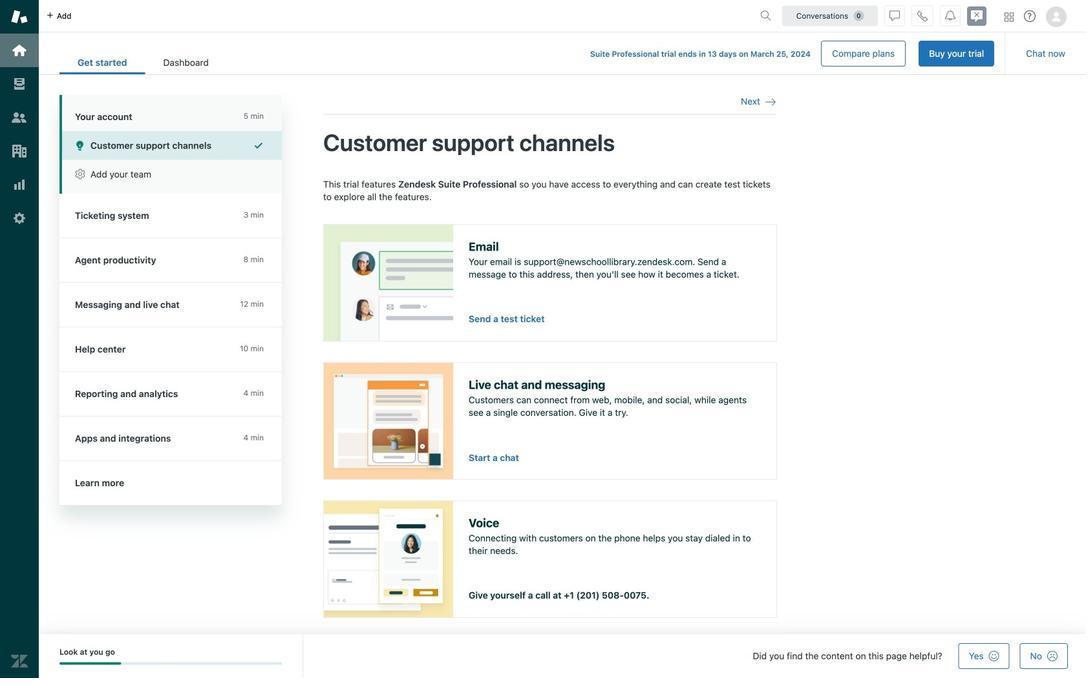 Task type: describe. For each thing, give the bounding box(es) containing it.
progress-bar progress bar
[[59, 663, 282, 666]]

example of conversation inside of messaging and the customer is asking the agent about changing the size of the retail order. image
[[324, 363, 453, 480]]

get started image
[[11, 42, 28, 59]]

example of email conversation inside of the ticketing system and the customer is asking the agent about reimbursement policy. image
[[324, 225, 453, 341]]

zendesk chat image
[[967, 6, 987, 26]]

example of how the agent accepts an incoming phone call as well as how to log the details of the call. image
[[324, 502, 453, 618]]

main element
[[0, 0, 39, 679]]

zendesk image
[[11, 654, 28, 670]]

get help image
[[1024, 10, 1036, 22]]

customers image
[[11, 109, 28, 126]]

views image
[[11, 76, 28, 92]]



Task type: vqa. For each thing, say whether or not it's contained in the screenshot.
example of how the agent accepts an incoming phone call as well as how to log the details of the call. image in the left bottom of the page
yes



Task type: locate. For each thing, give the bounding box(es) containing it.
region
[[323, 178, 777, 679]]

footer
[[39, 635, 1086, 679]]

tab list
[[59, 50, 227, 74]]

progress bar image
[[59, 663, 121, 666]]

content-title region
[[323, 128, 776, 157]]

tab
[[145, 50, 227, 74]]

reporting image
[[11, 177, 28, 193]]

button displays agent's chat status as invisible. image
[[890, 11, 900, 21]]

organizations image
[[11, 143, 28, 160]]

admin image
[[11, 210, 28, 227]]

heading
[[59, 95, 282, 131]]

zendesk products image
[[1005, 13, 1014, 22]]

zendesk support image
[[11, 8, 28, 25]]

March 25, 2024 text field
[[751, 49, 811, 59]]

notifications image
[[945, 11, 956, 21]]



